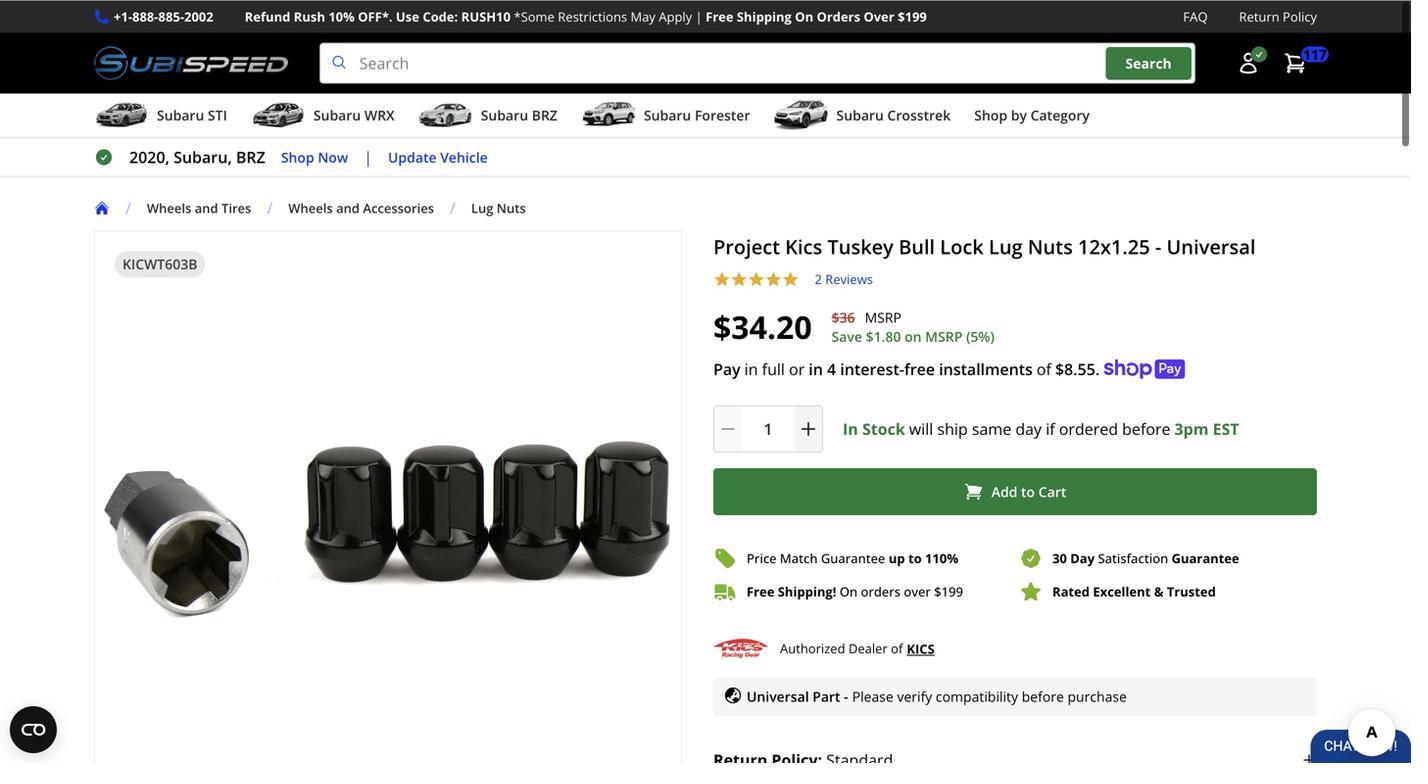 Task type: locate. For each thing, give the bounding box(es) containing it.
/ left lug nuts at the left top
[[450, 197, 456, 218]]

price
[[747, 549, 777, 567]]

/
[[125, 197, 131, 218], [267, 197, 273, 218], [450, 197, 456, 218]]

on
[[795, 7, 814, 25], [840, 583, 858, 600]]

subaru up the vehicle
[[481, 105, 528, 124]]

&
[[1154, 583, 1164, 600]]

1 wheels from the left
[[147, 199, 191, 217]]

msrp up the $1.80
[[865, 308, 902, 327]]

0 horizontal spatial lug
[[471, 199, 493, 217]]

/ right home icon
[[125, 197, 131, 218]]

5 subaru from the left
[[837, 105, 884, 124]]

888-
[[132, 7, 158, 25]]

refund
[[245, 7, 290, 25]]

885-
[[158, 7, 184, 25]]

stock
[[863, 418, 905, 439]]

+1-
[[114, 7, 132, 25]]

3 star image from the left
[[765, 271, 782, 288]]

subaru left sti
[[157, 105, 204, 124]]

compatibility
[[936, 687, 1018, 706]]

1 horizontal spatial to
[[1021, 482, 1035, 501]]

0 horizontal spatial in
[[745, 358, 758, 379]]

will
[[909, 418, 933, 439]]

1 and from the left
[[195, 199, 218, 217]]

/ right tires
[[267, 197, 273, 218]]

and left accessories on the left top of the page
[[336, 199, 360, 217]]

0 vertical spatial |
[[696, 7, 703, 25]]

free
[[905, 358, 935, 379]]

2 subaru from the left
[[314, 105, 361, 124]]

0 vertical spatial of
[[1037, 358, 1052, 379]]

0 vertical spatial on
[[795, 7, 814, 25]]

before left 3pm
[[1122, 418, 1171, 439]]

1 vertical spatial of
[[891, 640, 903, 657]]

0 vertical spatial universal
[[1167, 233, 1256, 260]]

2 and from the left
[[336, 199, 360, 217]]

search input field
[[319, 42, 1196, 83]]

subaru inside subaru wrx dropdown button
[[314, 105, 361, 124]]

1 horizontal spatial universal
[[1167, 233, 1256, 260]]

| right apply on the top left of the page
[[696, 7, 703, 25]]

1 vertical spatial shop
[[281, 147, 314, 166]]

0 horizontal spatial universal
[[747, 687, 809, 706]]

| right the now
[[364, 146, 372, 167]]

1 horizontal spatial guarantee
[[1172, 549, 1240, 567]]

0 horizontal spatial to
[[909, 549, 922, 567]]

0 vertical spatial before
[[1122, 418, 1171, 439]]

2 / from the left
[[267, 197, 273, 218]]

/ for wheels and tires
[[125, 197, 131, 218]]

universal right the 12x1.25
[[1167, 233, 1256, 260]]

0 vertical spatial nuts
[[497, 199, 526, 217]]

over
[[904, 583, 931, 600]]

1 vertical spatial before
[[1022, 687, 1064, 706]]

in left the full
[[745, 358, 758, 379]]

free down price in the right of the page
[[747, 583, 775, 600]]

of left $8.55
[[1037, 358, 1052, 379]]

brz right subaru,
[[236, 146, 265, 167]]

3 subaru from the left
[[481, 105, 528, 124]]

1 horizontal spatial star image
[[782, 271, 799, 288]]

1 horizontal spatial wheels
[[288, 199, 333, 217]]

subaru wrx button
[[251, 97, 395, 136]]

1 vertical spatial -
[[844, 687, 849, 706]]

0 horizontal spatial |
[[364, 146, 372, 167]]

1 / from the left
[[125, 197, 131, 218]]

shop
[[975, 105, 1008, 124], [281, 147, 314, 166]]

refund rush 10% off*. use code: rush10 *some restrictions may apply | free shipping on orders over $199
[[245, 7, 927, 25]]

0 horizontal spatial on
[[795, 7, 814, 25]]

(5%)
[[966, 327, 995, 346]]

1 in from the left
[[745, 358, 758, 379]]

nuts left the 12x1.25
[[1028, 233, 1073, 260]]

1 vertical spatial nuts
[[1028, 233, 1073, 260]]

subaru for subaru sti
[[157, 105, 204, 124]]

117
[[1304, 44, 1327, 63]]

0 horizontal spatial nuts
[[497, 199, 526, 217]]

4 subaru from the left
[[644, 105, 691, 124]]

star image down project
[[748, 271, 765, 288]]

brz inside dropdown button
[[532, 105, 558, 124]]

0 horizontal spatial star image
[[748, 271, 765, 288]]

free right apply on the top left of the page
[[706, 7, 734, 25]]

1 horizontal spatial before
[[1122, 418, 1171, 439]]

0 horizontal spatial -
[[844, 687, 849, 706]]

shop now link
[[281, 146, 348, 168]]

nuts
[[497, 199, 526, 217], [1028, 233, 1073, 260]]

universal left "part"
[[747, 687, 809, 706]]

tuskey
[[828, 233, 894, 260]]

2 reviews link
[[815, 270, 873, 288]]

- right "part"
[[844, 687, 849, 706]]

accessories
[[363, 199, 434, 217]]

0 horizontal spatial guarantee
[[821, 549, 886, 567]]

and for tires
[[195, 199, 218, 217]]

0 horizontal spatial and
[[195, 199, 218, 217]]

on left orders
[[840, 583, 858, 600]]

msrp right on
[[925, 327, 963, 346]]

may
[[631, 7, 656, 25]]

$
[[934, 583, 942, 600]]

return policy
[[1239, 7, 1317, 25]]

update
[[388, 147, 437, 166]]

universal part - please verify compatibility before purchase
[[747, 687, 1127, 706]]

star image
[[714, 271, 731, 288], [731, 271, 748, 288], [765, 271, 782, 288]]

apply
[[659, 7, 692, 25]]

of
[[1037, 358, 1052, 379], [891, 640, 903, 657]]

0 vertical spatial to
[[1021, 482, 1035, 501]]

rush10
[[461, 7, 511, 25]]

msrp
[[865, 308, 902, 327], [925, 327, 963, 346]]

2 horizontal spatial /
[[450, 197, 456, 218]]

/ for wheels and accessories
[[267, 197, 273, 218]]

wheels and tires link down subaru,
[[147, 199, 267, 217]]

and for accessories
[[336, 199, 360, 217]]

shop left the now
[[281, 147, 314, 166]]

guarantee up trusted
[[1172, 549, 1240, 567]]

|
[[696, 7, 703, 25], [364, 146, 372, 167]]

1 horizontal spatial |
[[696, 7, 703, 25]]

1 horizontal spatial /
[[267, 197, 273, 218]]

shop left 'by'
[[975, 105, 1008, 124]]

1 vertical spatial to
[[909, 549, 922, 567]]

subaru for subaru crosstrek
[[837, 105, 884, 124]]

0 vertical spatial free
[[706, 7, 734, 25]]

10%
[[329, 7, 355, 25]]

brz left 'a subaru forester thumbnail image'
[[532, 105, 558, 124]]

shop inside dropdown button
[[975, 105, 1008, 124]]

0 horizontal spatial of
[[891, 640, 903, 657]]

cart
[[1039, 482, 1067, 501]]

excellent
[[1093, 583, 1151, 600]]

guarantee
[[821, 549, 886, 567], [1172, 549, 1240, 567]]

subaru inside subaru brz dropdown button
[[481, 105, 528, 124]]

in
[[745, 358, 758, 379], [809, 358, 823, 379]]

1 subaru from the left
[[157, 105, 204, 124]]

lug right lock in the top of the page
[[989, 233, 1023, 260]]

0 horizontal spatial wheels
[[147, 199, 191, 217]]

1 horizontal spatial in
[[809, 358, 823, 379]]

shop for shop now
[[281, 147, 314, 166]]

subispeed logo image
[[94, 42, 288, 83]]

1 vertical spatial brz
[[236, 146, 265, 167]]

wheels
[[147, 199, 191, 217], [288, 199, 333, 217]]

0 vertical spatial shop
[[975, 105, 1008, 124]]

lug down the vehicle
[[471, 199, 493, 217]]

update vehicle button
[[388, 146, 488, 168]]

wheels and tires link
[[147, 199, 267, 217], [147, 199, 251, 217]]

0 horizontal spatial msrp
[[865, 308, 902, 327]]

subaru
[[157, 105, 204, 124], [314, 105, 361, 124], [481, 105, 528, 124], [644, 105, 691, 124], [837, 105, 884, 124]]

subaru inside subaru crosstrek dropdown button
[[837, 105, 884, 124]]

free
[[706, 7, 734, 25], [747, 583, 775, 600]]

3pm
[[1175, 418, 1209, 439]]

increment image
[[799, 419, 818, 439]]

1 horizontal spatial and
[[336, 199, 360, 217]]

2 star image from the left
[[782, 271, 799, 288]]

nuts down subaru brz
[[497, 199, 526, 217]]

pay in full or in 4 interest-free installments of $8.55 .
[[714, 358, 1100, 379]]

subaru left forester
[[644, 105, 691, 124]]

decrement image
[[718, 419, 738, 439]]

on left the "orders" on the right of page
[[795, 7, 814, 25]]

to right up on the bottom
[[909, 549, 922, 567]]

1 horizontal spatial -
[[1155, 233, 1162, 260]]

est
[[1213, 418, 1240, 439]]

shop by category button
[[975, 97, 1090, 136]]

wheels for wheels and accessories
[[288, 199, 333, 217]]

and left tires
[[195, 199, 218, 217]]

before left purchase
[[1022, 687, 1064, 706]]

wheels and tires
[[147, 199, 251, 217]]

star image left the 2
[[782, 271, 799, 288]]

1 horizontal spatial nuts
[[1028, 233, 1073, 260]]

wheels down shop now link
[[288, 199, 333, 217]]

to
[[1021, 482, 1035, 501], [909, 549, 922, 567]]

in
[[843, 418, 858, 439]]

before
[[1122, 418, 1171, 439], [1022, 687, 1064, 706]]

star image
[[748, 271, 765, 288], [782, 271, 799, 288]]

1 horizontal spatial shop
[[975, 105, 1008, 124]]

in left 4
[[809, 358, 823, 379]]

1 vertical spatial universal
[[747, 687, 809, 706]]

2 wheels from the left
[[288, 199, 333, 217]]

add to cart button
[[714, 468, 1317, 515]]

$8.55
[[1056, 358, 1096, 379]]

subaru up the now
[[314, 105, 361, 124]]

0 horizontal spatial /
[[125, 197, 131, 218]]

guarantee up 'free shipping! on orders over $ 199'
[[821, 549, 886, 567]]

wheels down 2020,
[[147, 199, 191, 217]]

+1-888-885-2002
[[114, 7, 213, 25]]

a subaru forester thumbnail image image
[[581, 100, 636, 130]]

- right the 12x1.25
[[1155, 233, 1162, 260]]

subaru inside subaru sti dropdown button
[[157, 105, 204, 124]]

part
[[813, 687, 841, 706]]

wheels and accessories link
[[288, 199, 450, 217], [288, 199, 434, 217]]

1 vertical spatial free
[[747, 583, 775, 600]]

to right add on the bottom
[[1021, 482, 1035, 501]]

universal
[[1167, 233, 1256, 260], [747, 687, 809, 706]]

subaru inside subaru forester dropdown button
[[644, 105, 691, 124]]

subaru for subaru wrx
[[314, 105, 361, 124]]

shipping
[[737, 7, 792, 25]]

1 star image from the left
[[748, 271, 765, 288]]

None number field
[[714, 405, 823, 452]]

orders
[[861, 583, 901, 600]]

1 horizontal spatial lug
[[989, 233, 1023, 260]]

2 star image from the left
[[731, 271, 748, 288]]

1 horizontal spatial brz
[[532, 105, 558, 124]]

0 vertical spatial lug
[[471, 199, 493, 217]]

rush
[[294, 7, 325, 25]]

match
[[780, 549, 818, 567]]

-
[[1155, 233, 1162, 260], [844, 687, 849, 706]]

of left kics link
[[891, 640, 903, 657]]

1 vertical spatial lug
[[989, 233, 1023, 260]]

1 horizontal spatial on
[[840, 583, 858, 600]]

0 vertical spatial brz
[[532, 105, 558, 124]]

subaru right the a subaru crosstrek thumbnail image in the right top of the page
[[837, 105, 884, 124]]

4
[[827, 358, 836, 379]]

0 horizontal spatial shop
[[281, 147, 314, 166]]

full
[[762, 358, 785, 379]]

3 / from the left
[[450, 197, 456, 218]]

lug nuts link
[[471, 199, 542, 217], [471, 199, 526, 217]]

0 vertical spatial -
[[1155, 233, 1162, 260]]



Task type: vqa. For each thing, say whether or not it's contained in the screenshot.
has
no



Task type: describe. For each thing, give the bounding box(es) containing it.
wrx
[[364, 105, 395, 124]]

category
[[1031, 105, 1090, 124]]

use
[[396, 7, 419, 25]]

subaru forester
[[644, 105, 750, 124]]

1 guarantee from the left
[[821, 549, 886, 567]]

price match guarantee up to 110%
[[747, 549, 959, 567]]

update vehicle
[[388, 147, 488, 166]]

policy
[[1283, 7, 1317, 25]]

lock
[[940, 233, 984, 260]]

shop for shop by category
[[975, 105, 1008, 124]]

a subaru brz thumbnail image image
[[418, 100, 473, 130]]

subaru for subaru brz
[[481, 105, 528, 124]]

a subaru crosstrek thumbnail image image
[[774, 100, 829, 130]]

if
[[1046, 418, 1055, 439]]

2 in from the left
[[809, 358, 823, 379]]

subaru brz button
[[418, 97, 558, 136]]

kicwt603b
[[123, 254, 197, 273]]

sti
[[208, 105, 227, 124]]

over
[[864, 7, 895, 25]]

verify
[[897, 687, 932, 706]]

shop pay image
[[1104, 359, 1185, 379]]

off*.
[[358, 7, 393, 25]]

dealer
[[849, 640, 888, 657]]

installments
[[939, 358, 1033, 379]]

add
[[992, 482, 1018, 501]]

crosstrek
[[888, 105, 951, 124]]

30
[[1053, 549, 1067, 567]]

subaru wrx
[[314, 105, 395, 124]]

trusted
[[1167, 583, 1216, 600]]

tires
[[222, 199, 251, 217]]

$36 msrp save $1.80 on msrp (5%)
[[832, 308, 995, 346]]

open widget image
[[10, 707, 57, 754]]

$199
[[898, 7, 927, 25]]

1 vertical spatial |
[[364, 146, 372, 167]]

2 reviews
[[815, 270, 873, 288]]

authorized
[[780, 640, 845, 657]]

save
[[832, 327, 863, 346]]

same
[[972, 418, 1012, 439]]

button image
[[1237, 51, 1260, 75]]

subaru brz
[[481, 105, 558, 124]]

lug nuts
[[471, 199, 526, 217]]

faq
[[1183, 7, 1208, 25]]

shop now
[[281, 147, 348, 166]]

return policy link
[[1239, 6, 1317, 27]]

rated
[[1053, 583, 1090, 600]]

2002
[[184, 7, 213, 25]]

satisfaction
[[1098, 549, 1169, 567]]

2020,
[[129, 146, 170, 167]]

of inside authorized dealer of kics
[[891, 640, 903, 657]]

a subaru wrx thumbnail image image
[[251, 100, 306, 130]]

now
[[318, 147, 348, 166]]

kics image
[[714, 635, 768, 662]]

home image
[[94, 200, 110, 216]]

117 button
[[1274, 43, 1329, 82]]

interest-
[[840, 358, 905, 379]]

shop by category
[[975, 105, 1090, 124]]

a subaru sti thumbnail image image
[[94, 100, 149, 130]]

$1.80
[[866, 327, 901, 346]]

to inside button
[[1021, 482, 1035, 501]]

bull
[[899, 233, 935, 260]]

day
[[1071, 549, 1095, 567]]

*some
[[514, 7, 555, 25]]

1 horizontal spatial msrp
[[925, 327, 963, 346]]

in stock will ship same day if ordered before 3pm est
[[843, 418, 1240, 439]]

0 horizontal spatial free
[[706, 7, 734, 25]]

wheels for wheels and tires
[[147, 199, 191, 217]]

project
[[714, 233, 780, 260]]

$34.20
[[714, 305, 812, 348]]

subaru sti button
[[94, 97, 227, 136]]

subaru for subaru forester
[[644, 105, 691, 124]]

+1-888-885-2002 link
[[114, 6, 213, 27]]

restrictions
[[558, 7, 627, 25]]

or
[[789, 358, 805, 379]]

purchase
[[1068, 687, 1127, 706]]

rated excellent & trusted
[[1053, 583, 1216, 600]]

ship
[[937, 418, 968, 439]]

vehicle
[[440, 147, 488, 166]]

1 star image from the left
[[714, 271, 731, 288]]

forester
[[695, 105, 750, 124]]

by
[[1011, 105, 1027, 124]]

authorized dealer of kics
[[780, 640, 935, 658]]

2
[[815, 270, 822, 288]]

subaru,
[[174, 146, 232, 167]]

2 guarantee from the left
[[1172, 549, 1240, 567]]

faq link
[[1183, 6, 1208, 27]]

free shipping! on orders over $ 199
[[747, 583, 963, 600]]

kics link
[[907, 638, 935, 659]]

code:
[[423, 7, 458, 25]]

wheels and tires link down the 2020, subaru, brz on the top left
[[147, 199, 251, 217]]

1 horizontal spatial of
[[1037, 358, 1052, 379]]

orders
[[817, 7, 861, 25]]

.
[[1096, 358, 1100, 379]]

1 horizontal spatial free
[[747, 583, 775, 600]]

subaru crosstrek
[[837, 105, 951, 124]]

on
[[905, 327, 922, 346]]

/ for lug nuts
[[450, 197, 456, 218]]

subaru sti
[[157, 105, 227, 124]]

1 vertical spatial on
[[840, 583, 858, 600]]

0 horizontal spatial brz
[[236, 146, 265, 167]]

subaru crosstrek button
[[774, 97, 951, 136]]

reviews
[[826, 270, 873, 288]]

2020, subaru, brz
[[129, 146, 265, 167]]

ordered
[[1059, 418, 1118, 439]]

0 horizontal spatial before
[[1022, 687, 1064, 706]]

return
[[1239, 7, 1280, 25]]

kics
[[785, 233, 823, 260]]



